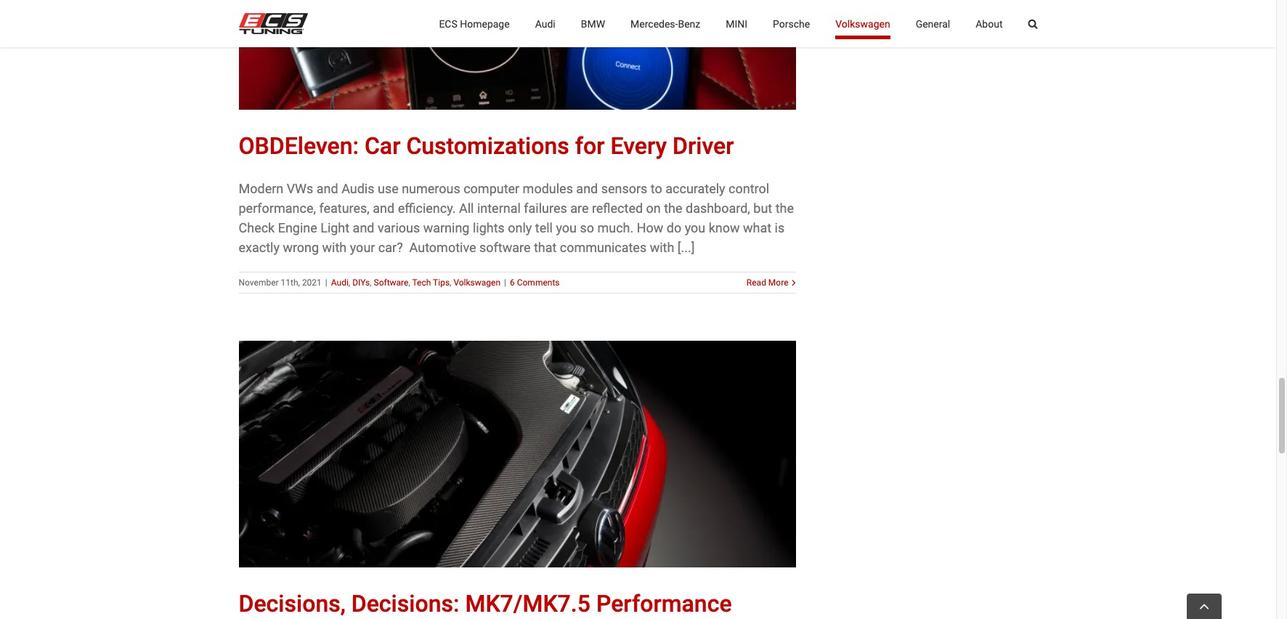 Task type: locate. For each thing, give the bounding box(es) containing it.
customizations
[[407, 132, 570, 160]]

how
[[637, 220, 664, 235]]

1 with from the left
[[322, 240, 347, 255]]

numerous
[[402, 181, 461, 196]]

vws
[[287, 181, 313, 196]]

0 vertical spatial volkswagen
[[836, 18, 891, 29]]

about
[[976, 18, 1003, 29]]

the up do
[[664, 201, 683, 216]]

0 horizontal spatial audi
[[331, 278, 349, 288]]

volkswagen left the general
[[836, 18, 891, 29]]

volkswagen left 6
[[454, 278, 501, 288]]

tech tips link
[[412, 278, 450, 288]]

1 , from the left
[[349, 278, 350, 288]]

november
[[239, 278, 279, 288]]

more
[[769, 278, 789, 288]]

2 | from the left
[[504, 278, 507, 288]]

modules
[[523, 181, 573, 196]]

|
[[325, 278, 328, 288], [504, 278, 507, 288]]

1 horizontal spatial volkswagen link
[[836, 0, 891, 47]]

audi link left diys link at the top left of the page
[[331, 278, 349, 288]]

volkswagen
[[836, 18, 891, 29], [454, 278, 501, 288]]

, left tech
[[409, 278, 410, 288]]

and up features,
[[317, 181, 338, 196]]

computer
[[464, 181, 520, 196]]

1 horizontal spatial volkswagen
[[836, 18, 891, 29]]

use
[[378, 181, 399, 196]]

mercedes-benz link
[[631, 0, 701, 47]]

intake
[[239, 619, 303, 619]]

audi left bmw
[[535, 18, 556, 29]]

0 horizontal spatial volkswagen
[[454, 278, 501, 288]]

porsche link
[[773, 0, 810, 47]]

diys
[[353, 278, 370, 288]]

and up are
[[577, 181, 598, 196]]

and up your
[[353, 220, 375, 235]]

1 vertical spatial volkswagen link
[[454, 278, 501, 288]]

, right tech
[[450, 278, 452, 288]]

volkswagen link left the general
[[836, 0, 891, 47]]

modern
[[239, 181, 284, 196]]

you left so
[[556, 220, 577, 235]]

are
[[571, 201, 589, 216]]

the
[[664, 201, 683, 216], [776, 201, 794, 216]]

dashboard,
[[686, 201, 751, 216]]

obdeleven: car customizations for every driver
[[239, 132, 740, 160]]

0 horizontal spatial the
[[664, 201, 683, 216]]

1 horizontal spatial audi link
[[535, 0, 556, 47]]

all
[[459, 201, 474, 216]]

but
[[754, 201, 773, 216]]

check
[[239, 220, 275, 235]]

tell
[[535, 220, 553, 235]]

2021
[[302, 278, 322, 288]]

1 horizontal spatial |
[[504, 278, 507, 288]]

software
[[374, 278, 409, 288]]

features,
[[319, 201, 370, 216]]

audi
[[535, 18, 556, 29], [331, 278, 349, 288]]

reflected
[[592, 201, 643, 216]]

sensors
[[602, 181, 648, 196]]

mercedes-
[[631, 18, 678, 29]]

efficiency.
[[398, 201, 456, 216]]

exactly
[[239, 240, 280, 255]]

4 , from the left
[[450, 278, 452, 288]]

0 horizontal spatial audi link
[[331, 278, 349, 288]]

0 vertical spatial audi link
[[535, 0, 556, 47]]

0 horizontal spatial with
[[322, 240, 347, 255]]

audi left diys link at the top left of the page
[[331, 278, 349, 288]]

with down light
[[322, 240, 347, 255]]

software link
[[374, 278, 409, 288]]

, left diys link at the top left of the page
[[349, 278, 350, 288]]

decisions:
[[352, 590, 460, 618]]

1 horizontal spatial audi
[[535, 18, 556, 29]]

with
[[322, 240, 347, 255], [650, 240, 675, 255]]

you right do
[[685, 220, 706, 235]]

to
[[651, 181, 663, 196]]

volkswagen link left 6
[[454, 278, 501, 288]]

options
[[309, 619, 390, 619]]

ecs
[[439, 18, 458, 29]]

, left software 'link'
[[370, 278, 372, 288]]

software
[[480, 240, 531, 255]]

with down do
[[650, 240, 675, 255]]

volkswagen link
[[836, 0, 891, 47], [454, 278, 501, 288]]

obdeleven:
[[239, 132, 359, 160]]

1 horizontal spatial you
[[685, 220, 706, 235]]

porsche
[[773, 18, 810, 29]]

audi link left bmw
[[535, 0, 556, 47]]

| right 2021
[[325, 278, 328, 288]]

1 vertical spatial audi
[[331, 278, 349, 288]]

audi link
[[535, 0, 556, 47], [331, 278, 349, 288]]

0 horizontal spatial you
[[556, 220, 577, 235]]

0 horizontal spatial volkswagen link
[[454, 278, 501, 288]]

is
[[775, 220, 785, 235]]

the up is
[[776, 201, 794, 216]]

tips
[[433, 278, 450, 288]]

general
[[916, 18, 951, 29]]

upgrades
[[451, 619, 551, 619]]

1 you from the left
[[556, 220, 577, 235]]

performance
[[597, 590, 732, 618]]

0 horizontal spatial |
[[325, 278, 328, 288]]

read more link
[[747, 276, 789, 289]]

2 you from the left
[[685, 220, 706, 235]]

light
[[321, 220, 350, 235]]

and
[[317, 181, 338, 196], [577, 181, 598, 196], [373, 201, 395, 216], [353, 220, 375, 235]]

1 horizontal spatial with
[[650, 240, 675, 255]]

,
[[349, 278, 350, 288], [370, 278, 372, 288], [409, 278, 410, 288], [450, 278, 452, 288]]

so
[[580, 220, 594, 235]]

| left 6
[[504, 278, 507, 288]]

every
[[611, 132, 667, 160]]

comments
[[517, 278, 560, 288]]

1 vertical spatial volkswagen
[[454, 278, 501, 288]]

1 | from the left
[[325, 278, 328, 288]]

you
[[556, 220, 577, 235], [685, 220, 706, 235]]

0 vertical spatial audi
[[535, 18, 556, 29]]

1 horizontal spatial the
[[776, 201, 794, 216]]



Task type: describe. For each thing, give the bounding box(es) containing it.
performance,
[[239, 201, 316, 216]]

read more
[[747, 278, 789, 288]]

[...]
[[678, 240, 695, 255]]

engine
[[278, 220, 317, 235]]

obdeleven: car customizations for every driver image
[[239, 0, 796, 110]]

automotive
[[410, 240, 476, 255]]

mercedes-benz
[[631, 18, 701, 29]]

car
[[365, 132, 401, 160]]

general link
[[916, 0, 951, 47]]

3 , from the left
[[409, 278, 410, 288]]

decisions,
[[239, 590, 346, 618]]

obdeleven: car customizations for every driver link
[[239, 132, 740, 160]]

mk7/mk7.5
[[465, 590, 591, 618]]

2 , from the left
[[370, 278, 372, 288]]

decisions, decisions: mk7/mk7.5 performance intake options & oe upgrades link
[[239, 590, 732, 619]]

read
[[747, 278, 767, 288]]

diys link
[[353, 278, 370, 288]]

know
[[709, 220, 740, 235]]

2 with from the left
[[650, 240, 675, 255]]

ecs homepage link
[[439, 0, 510, 47]]

on
[[646, 201, 661, 216]]

ecs tuning logo image
[[239, 13, 308, 34]]

november 11th, 2021 | audi , diys , software , tech tips , volkswagen | 6 comments
[[239, 278, 560, 288]]

only
[[508, 220, 532, 235]]

do
[[667, 220, 682, 235]]

control
[[729, 181, 770, 196]]

what
[[743, 220, 772, 235]]

2 the from the left
[[776, 201, 794, 216]]

ecs homepage
[[439, 18, 510, 29]]

decisions, decisions: mk7/mk7.5 performance intake options & oe upgrades image
[[239, 341, 796, 567]]

modern vws and audis use numerous computer modules and sensors to accurately control performance, features, and efficiency. all internal failures are reflected on the dashboard, but the check engine light and various warning lights only tell you so much. how do you know what is exactly wrong with your car?  automotive software that communicates with [...]
[[239, 181, 794, 255]]

driver
[[673, 132, 734, 160]]

6 comments link
[[510, 278, 560, 288]]

and down use
[[373, 201, 395, 216]]

accurately
[[666, 181, 726, 196]]

audis
[[342, 181, 375, 196]]

mini link
[[726, 0, 748, 47]]

much.
[[598, 220, 634, 235]]

bmw
[[581, 18, 605, 29]]

wrong
[[283, 240, 319, 255]]

1 vertical spatial audi link
[[331, 278, 349, 288]]

benz
[[678, 18, 701, 29]]

warning
[[423, 220, 470, 235]]

homepage
[[460, 18, 510, 29]]

for
[[575, 132, 605, 160]]

11th,
[[281, 278, 300, 288]]

your
[[350, 240, 375, 255]]

decisions, decisions: mk7/mk7.5 performance intake options & oe upgrades
[[239, 590, 732, 619]]

internal
[[477, 201, 521, 216]]

mini
[[726, 18, 748, 29]]

&
[[396, 619, 410, 619]]

lights
[[473, 220, 505, 235]]

tech
[[412, 278, 431, 288]]

0 vertical spatial volkswagen link
[[836, 0, 891, 47]]

failures
[[524, 201, 567, 216]]

that
[[534, 240, 557, 255]]

various
[[378, 220, 420, 235]]

communicates
[[560, 240, 647, 255]]

oe
[[416, 619, 445, 619]]

about link
[[976, 0, 1003, 47]]

6
[[510, 278, 515, 288]]

1 the from the left
[[664, 201, 683, 216]]

bmw link
[[581, 0, 605, 47]]



Task type: vqa. For each thing, say whether or not it's contained in the screenshot.
topmost Volkswagen link
yes



